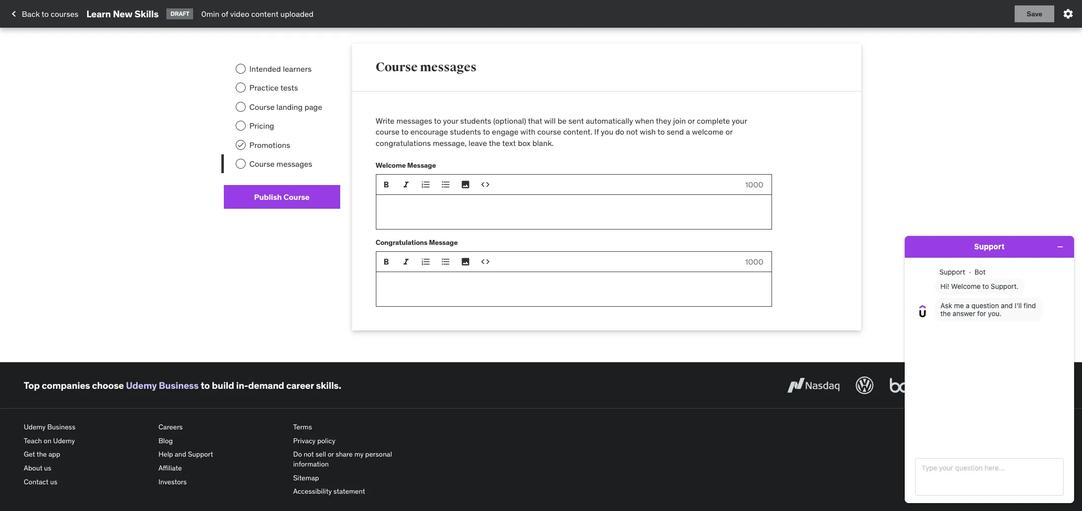 Task type: describe. For each thing, give the bounding box(es) containing it.
or inside terms privacy policy do not sell or share my personal information sitemap accessibility statement
[[328, 451, 334, 460]]

course messages link
[[224, 155, 340, 174]]

0min of video content uploaded
[[201, 9, 314, 19]]

information
[[293, 460, 329, 469]]

policy
[[317, 437, 336, 446]]

get the app link
[[24, 449, 151, 462]]

send
[[667, 127, 684, 137]]

automatically
[[586, 116, 634, 126]]

contact
[[24, 478, 48, 487]]

do not sell or share my personal information button
[[293, 449, 420, 472]]

top companies choose udemy business to build in-demand career skills.
[[24, 380, 341, 392]]

draft
[[171, 10, 189, 17]]

completed element
[[236, 140, 246, 150]]

affiliate link
[[159, 462, 285, 476]]

terms privacy policy do not sell or share my personal information sitemap accessibility statement
[[293, 423, 392, 497]]

sell
[[316, 451, 326, 460]]

choose
[[92, 380, 124, 392]]

1 course from the left
[[376, 127, 400, 137]]

0 vertical spatial udemy business link
[[126, 380, 199, 392]]

to up leave
[[483, 127, 490, 137]]

1 your from the left
[[443, 116, 459, 126]]

help and support link
[[159, 449, 285, 462]]

my
[[355, 451, 364, 460]]

contact us link
[[24, 476, 151, 490]]

publish
[[254, 192, 282, 202]]

incomplete image for pricing
[[236, 121, 246, 131]]

text
[[503, 138, 516, 148]]

that
[[528, 116, 543, 126]]

code image for welcome message
[[480, 180, 490, 190]]

app
[[49, 451, 60, 460]]

terms
[[293, 423, 312, 432]]

2 your from the left
[[732, 116, 748, 126]]

2 horizontal spatial udemy
[[126, 380, 157, 392]]

course settings image
[[1063, 8, 1075, 20]]

1 horizontal spatial business
[[159, 380, 199, 392]]

to down they
[[658, 127, 665, 137]]

teach
[[24, 437, 42, 446]]

they
[[656, 116, 672, 126]]

teach on udemy link
[[24, 435, 151, 449]]

when
[[635, 116, 654, 126]]

1 vertical spatial or
[[726, 127, 733, 137]]

accessibility
[[293, 488, 332, 497]]

0 vertical spatial us
[[44, 464, 51, 473]]

box
[[518, 138, 531, 148]]

page
[[305, 102, 322, 112]]

messages inside 'link'
[[277, 159, 313, 169]]

incomplete image for course messages
[[236, 159, 246, 169]]

course inside 'link'
[[250, 159, 275, 169]]

bullets image for congratulations message
[[441, 257, 451, 267]]

1000 for congratulations message
[[746, 257, 764, 267]]

0min
[[201, 9, 220, 19]]

blog
[[159, 437, 173, 446]]

course inside button
[[284, 192, 310, 202]]

careers
[[159, 423, 183, 432]]

0 vertical spatial course messages
[[376, 59, 477, 75]]

privacy policy link
[[293, 435, 420, 449]]

completed image
[[237, 141, 245, 149]]

back
[[22, 9, 40, 19]]

0 vertical spatial students
[[461, 116, 492, 126]]

pricing
[[250, 121, 274, 131]]

a
[[686, 127, 691, 137]]

about
[[24, 464, 42, 473]]

numbers image for welcome
[[421, 180, 431, 190]]

tests
[[281, 83, 298, 93]]

blog link
[[159, 435, 285, 449]]

in-
[[236, 380, 248, 392]]

udemy business teach on udemy get the app about us contact us
[[24, 423, 75, 487]]

intended learners
[[250, 64, 312, 74]]

message for congratulations message
[[429, 238, 458, 247]]

welcome
[[376, 161, 406, 170]]

0 vertical spatial messages
[[420, 59, 477, 75]]

personal
[[365, 451, 392, 460]]

career
[[286, 380, 314, 392]]

the inside udemy business teach on udemy get the app about us contact us
[[37, 451, 47, 460]]

to right back
[[42, 9, 49, 19]]

code image for congratulations message
[[480, 257, 490, 267]]

practice tests
[[250, 83, 298, 93]]

bullets image for welcome message
[[441, 180, 451, 190]]

blank.
[[533, 138, 554, 148]]

learn new skills
[[86, 8, 159, 20]]

1000 for welcome message
[[746, 180, 764, 190]]

congratulations
[[376, 238, 428, 247]]

1 vertical spatial udemy business link
[[24, 421, 151, 435]]

careers blog help and support affiliate investors
[[159, 423, 213, 487]]

welcome
[[692, 127, 724, 137]]

courses
[[51, 9, 78, 19]]

complete
[[697, 116, 730, 126]]

back to courses
[[22, 9, 78, 19]]

privacy
[[293, 437, 316, 446]]

message for welcome message
[[407, 161, 436, 170]]

publish course
[[254, 192, 310, 202]]



Task type: locate. For each thing, give the bounding box(es) containing it.
sitemap
[[293, 474, 319, 483]]

0 vertical spatial the
[[489, 138, 501, 148]]

pricing link
[[224, 117, 340, 136]]

landing
[[277, 102, 303, 112]]

0 vertical spatial bold image
[[381, 180, 391, 190]]

affiliate
[[159, 464, 182, 473]]

0 vertical spatial numbers image
[[421, 180, 431, 190]]

1 vertical spatial message
[[429, 238, 458, 247]]

careers link
[[159, 421, 285, 435]]

2 1000 from the top
[[746, 257, 764, 267]]

to
[[42, 9, 49, 19], [434, 116, 441, 126], [402, 127, 409, 137], [483, 127, 490, 137], [658, 127, 665, 137], [201, 380, 210, 392]]

save button
[[1015, 5, 1055, 22]]

us right "about"
[[44, 464, 51, 473]]

terms link
[[293, 421, 420, 435]]

engage
[[492, 127, 519, 137]]

image image
[[461, 180, 471, 190], [461, 257, 471, 267]]

course landing page
[[250, 102, 322, 112]]

numbers image for congratulations
[[421, 257, 431, 267]]

1 vertical spatial 1000
[[746, 257, 764, 267]]

nasdaq image
[[785, 375, 842, 397]]

1 vertical spatial numbers image
[[421, 257, 431, 267]]

wish
[[640, 127, 656, 137]]

0 vertical spatial or
[[688, 116, 695, 126]]

1 vertical spatial bold image
[[381, 257, 391, 267]]

messages inside write messages to your students (optional) that will be sent automatically when they join or complete your course to encourage students to engage with course content. if you do not wish to send a welcome or congratulations message, leave the text box blank.
[[397, 116, 433, 126]]

0 vertical spatial italic image
[[401, 180, 411, 190]]

1 bold image from the top
[[381, 180, 391, 190]]

of
[[221, 9, 228, 19]]

1 vertical spatial messages
[[397, 116, 433, 126]]

incomplete image
[[236, 64, 246, 74], [236, 83, 246, 93], [236, 102, 246, 112], [236, 121, 246, 131], [236, 159, 246, 169]]

volkswagen image
[[854, 375, 876, 397]]

2 numbers image from the top
[[421, 257, 431, 267]]

udemy right on
[[53, 437, 75, 446]]

5 incomplete image from the top
[[236, 159, 246, 169]]

practice
[[250, 83, 279, 93]]

1 vertical spatial the
[[37, 451, 47, 460]]

1 horizontal spatial or
[[688, 116, 695, 126]]

the left the text
[[489, 138, 501, 148]]

italic image
[[401, 180, 411, 190], [401, 257, 411, 267]]

2 vertical spatial messages
[[277, 159, 313, 169]]

us right contact
[[50, 478, 57, 487]]

0 horizontal spatial udemy
[[24, 423, 46, 432]]

not up information
[[304, 451, 314, 460]]

write messages to your students (optional) that will be sent automatically when they join or complete your course to encourage students to engage with course content. if you do not wish to send a welcome or congratulations message, leave the text box blank.
[[376, 116, 748, 148]]

1 vertical spatial bullets image
[[441, 257, 451, 267]]

(optional)
[[494, 116, 527, 126]]

incomplete image down completed element
[[236, 159, 246, 169]]

bullets image
[[441, 180, 451, 190], [441, 257, 451, 267]]

messages
[[420, 59, 477, 75], [397, 116, 433, 126], [277, 159, 313, 169]]

1 vertical spatial italic image
[[401, 257, 411, 267]]

demand
[[248, 380, 284, 392]]

1 vertical spatial not
[[304, 451, 314, 460]]

2 bullets image from the top
[[441, 257, 451, 267]]

the inside write messages to your students (optional) that will be sent automatically when they join or complete your course to encourage students to engage with course content. if you do not wish to send a welcome or congratulations message, leave the text box blank.
[[489, 138, 501, 148]]

not inside write messages to your students (optional) that will be sent automatically when they join or complete your course to encourage students to engage with course content. if you do not wish to send a welcome or congratulations message, leave the text box blank.
[[627, 127, 638, 137]]

if
[[595, 127, 599, 137]]

message
[[407, 161, 436, 170], [429, 238, 458, 247]]

not right do
[[627, 127, 638, 137]]

support
[[188, 451, 213, 460]]

udemy
[[126, 380, 157, 392], [24, 423, 46, 432], [53, 437, 75, 446]]

content
[[251, 9, 279, 19]]

2 course from the left
[[538, 127, 562, 137]]

message,
[[433, 138, 467, 148]]

business up careers at the left
[[159, 380, 199, 392]]

about us link
[[24, 462, 151, 476]]

incomplete image inside practice tests link
[[236, 83, 246, 93]]

incomplete image inside course messages 'link'
[[236, 159, 246, 169]]

0 vertical spatial not
[[627, 127, 638, 137]]

1 horizontal spatial course
[[538, 127, 562, 137]]

business up on
[[47, 423, 75, 432]]

1 vertical spatial business
[[47, 423, 75, 432]]

box image
[[888, 375, 921, 397]]

None text field
[[376, 273, 772, 307]]

intended
[[250, 64, 281, 74]]

1 1000 from the top
[[746, 180, 764, 190]]

congratulations
[[376, 138, 431, 148]]

1 vertical spatial students
[[450, 127, 481, 137]]

0 horizontal spatial the
[[37, 451, 47, 460]]

message right congratulations
[[429, 238, 458, 247]]

congratulations message
[[376, 238, 458, 247]]

0 vertical spatial 1000
[[746, 180, 764, 190]]

italic image for welcome
[[401, 180, 411, 190]]

image image for welcome message
[[461, 180, 471, 190]]

skills
[[135, 8, 159, 20]]

or down complete
[[726, 127, 733, 137]]

accessibility statement link
[[293, 486, 420, 499]]

with
[[521, 127, 536, 137]]

2 horizontal spatial or
[[726, 127, 733, 137]]

2 vertical spatial or
[[328, 451, 334, 460]]

incomplete image for course landing page
[[236, 102, 246, 112]]

your
[[443, 116, 459, 126], [732, 116, 748, 126]]

you
[[601, 127, 614, 137]]

to left build at the left of page
[[201, 380, 210, 392]]

0 vertical spatial business
[[159, 380, 199, 392]]

0 horizontal spatial course messages
[[250, 159, 313, 169]]

to up encourage
[[434, 116, 441, 126]]

new
[[113, 8, 133, 20]]

course down will
[[538, 127, 562, 137]]

medium image
[[8, 8, 20, 20]]

None text field
[[376, 195, 772, 230]]

1 vertical spatial image image
[[461, 257, 471, 267]]

your right complete
[[732, 116, 748, 126]]

1 bullets image from the top
[[441, 180, 451, 190]]

practice tests link
[[224, 78, 340, 98]]

udemy business link up 'get the app' "link"
[[24, 421, 151, 435]]

1 code image from the top
[[480, 180, 490, 190]]

investors link
[[159, 476, 285, 490]]

bullets image down message,
[[441, 180, 451, 190]]

bold image down congratulations
[[381, 257, 391, 267]]

or up a
[[688, 116, 695, 126]]

1 horizontal spatial not
[[627, 127, 638, 137]]

incomplete image left intended
[[236, 64, 246, 74]]

0 horizontal spatial or
[[328, 451, 334, 460]]

leave
[[469, 138, 487, 148]]

0 vertical spatial code image
[[480, 180, 490, 190]]

business
[[159, 380, 199, 392], [47, 423, 75, 432]]

1000
[[746, 180, 764, 190], [746, 257, 764, 267]]

skills.
[[316, 380, 341, 392]]

1 vertical spatial course messages
[[250, 159, 313, 169]]

will
[[545, 116, 556, 126]]

1 horizontal spatial udemy
[[53, 437, 75, 446]]

numbers image
[[421, 180, 431, 190], [421, 257, 431, 267]]

intended learners link
[[224, 59, 340, 78]]

sent
[[569, 116, 584, 126]]

incomplete image for intended learners
[[236, 64, 246, 74]]

numbers image down congratulations message
[[421, 257, 431, 267]]

incomplete image up completed image
[[236, 102, 246, 112]]

and
[[175, 451, 186, 460]]

the right get
[[37, 451, 47, 460]]

video
[[230, 9, 249, 19]]

uploaded
[[281, 9, 314, 19]]

bold image down welcome
[[381, 180, 391, 190]]

image image for congratulations message
[[461, 257, 471, 267]]

incomplete image for practice tests
[[236, 83, 246, 93]]

incomplete image up completed element
[[236, 121, 246, 131]]

1 numbers image from the top
[[421, 180, 431, 190]]

4 incomplete image from the top
[[236, 121, 246, 131]]

1 horizontal spatial the
[[489, 138, 501, 148]]

bullets image down congratulations message
[[441, 257, 451, 267]]

promotions link
[[224, 136, 340, 155]]

0 vertical spatial udemy
[[126, 380, 157, 392]]

2 vertical spatial udemy
[[53, 437, 75, 446]]

course landing page link
[[224, 98, 340, 117]]

statement
[[334, 488, 365, 497]]

not inside terms privacy policy do not sell or share my personal information sitemap accessibility statement
[[304, 451, 314, 460]]

bold image for congratulations message
[[381, 257, 391, 267]]

bold image for welcome message
[[381, 180, 391, 190]]

udemy business link up careers at the left
[[126, 380, 199, 392]]

share
[[336, 451, 353, 460]]

0 horizontal spatial business
[[47, 423, 75, 432]]

welcome message
[[376, 161, 436, 170]]

incomplete image inside 'course landing page' link
[[236, 102, 246, 112]]

udemy right "choose"
[[126, 380, 157, 392]]

1 incomplete image from the top
[[236, 64, 246, 74]]

us
[[44, 464, 51, 473], [50, 478, 57, 487]]

code image
[[480, 180, 490, 190], [480, 257, 490, 267]]

2 italic image from the top
[[401, 257, 411, 267]]

0 vertical spatial image image
[[461, 180, 471, 190]]

1 vertical spatial code image
[[480, 257, 490, 267]]

join
[[674, 116, 686, 126]]

your up message,
[[443, 116, 459, 126]]

bold image
[[381, 180, 391, 190], [381, 257, 391, 267]]

message down congratulations
[[407, 161, 436, 170]]

0 horizontal spatial course
[[376, 127, 400, 137]]

do
[[616, 127, 625, 137]]

italic image down welcome message
[[401, 180, 411, 190]]

3 incomplete image from the top
[[236, 102, 246, 112]]

numbers image down welcome message
[[421, 180, 431, 190]]

incomplete image inside pricing link
[[236, 121, 246, 131]]

udemy up teach
[[24, 423, 46, 432]]

build
[[212, 380, 234, 392]]

2 code image from the top
[[480, 257, 490, 267]]

2 bold image from the top
[[381, 257, 391, 267]]

0 vertical spatial message
[[407, 161, 436, 170]]

course messages inside 'link'
[[250, 159, 313, 169]]

promotions
[[250, 140, 290, 150]]

publish course button
[[224, 186, 340, 209]]

back to courses link
[[8, 5, 78, 22]]

course down write at the left
[[376, 127, 400, 137]]

learners
[[283, 64, 312, 74]]

2 incomplete image from the top
[[236, 83, 246, 93]]

1 vertical spatial udemy
[[24, 423, 46, 432]]

italic image for congratulations
[[401, 257, 411, 267]]

1 horizontal spatial course messages
[[376, 59, 477, 75]]

incomplete image left practice
[[236, 83, 246, 93]]

incomplete image inside 'intended learners' link
[[236, 64, 246, 74]]

0 horizontal spatial not
[[304, 451, 314, 460]]

students
[[461, 116, 492, 126], [450, 127, 481, 137]]

write
[[376, 116, 395, 126]]

help
[[159, 451, 173, 460]]

business inside udemy business teach on udemy get the app about us contact us
[[47, 423, 75, 432]]

save
[[1027, 9, 1043, 18]]

encourage
[[411, 127, 448, 137]]

on
[[44, 437, 51, 446]]

italic image down congratulations
[[401, 257, 411, 267]]

1 italic image from the top
[[401, 180, 411, 190]]

2 image image from the top
[[461, 257, 471, 267]]

0 horizontal spatial your
[[443, 116, 459, 126]]

top
[[24, 380, 40, 392]]

1 vertical spatial us
[[50, 478, 57, 487]]

be
[[558, 116, 567, 126]]

to up congratulations
[[402, 127, 409, 137]]

do
[[293, 451, 302, 460]]

1 horizontal spatial your
[[732, 116, 748, 126]]

1 image image from the top
[[461, 180, 471, 190]]

0 vertical spatial bullets image
[[441, 180, 451, 190]]

or right sell at left bottom
[[328, 451, 334, 460]]



Task type: vqa. For each thing, say whether or not it's contained in the screenshot.
(G
no



